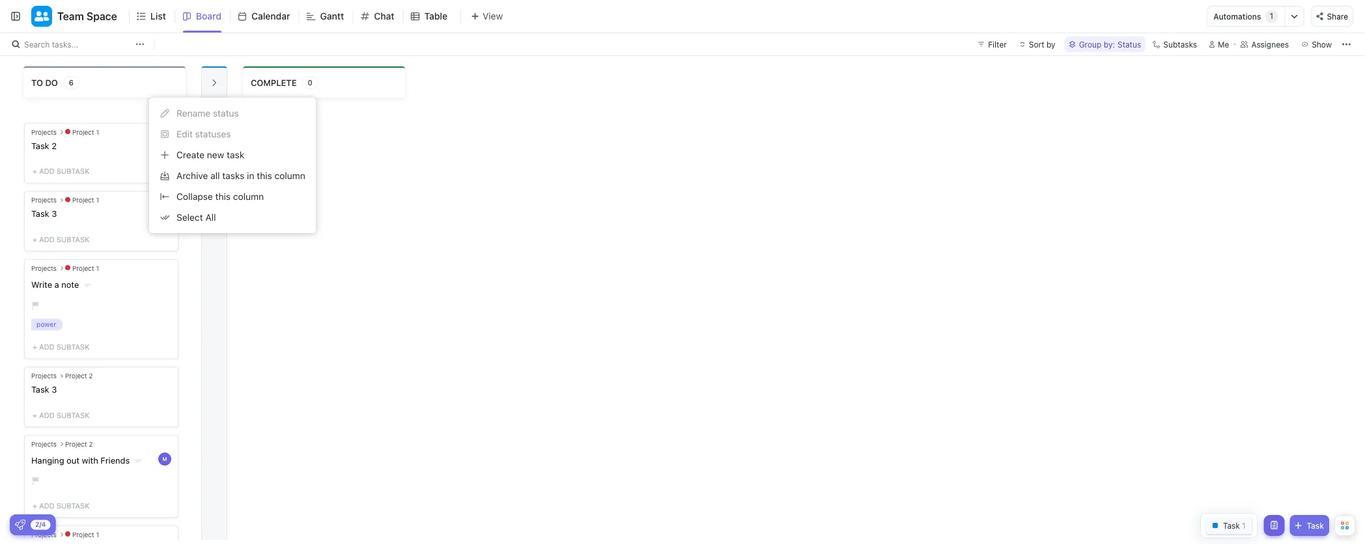 Task type: vqa. For each thing, say whether or not it's contained in the screenshot.
fifth + Add subtask from the bottom
yes



Task type: describe. For each thing, give the bounding box(es) containing it.
tasks...
[[52, 40, 78, 49]]

new
[[207, 149, 224, 160]]

o
[[210, 154, 219, 160]]

team space button
[[52, 2, 117, 31]]

5 + add subtask from the top
[[33, 501, 90, 510]]

1 vertical spatial 3
[[52, 209, 57, 219]]

i
[[210, 134, 219, 136]]

1 + add subtask from the top
[[33, 167, 90, 176]]

list
[[150, 11, 166, 21]]

gantt
[[320, 11, 344, 21]]

1 s from the top
[[210, 175, 219, 179]]

create new task link
[[154, 145, 311, 165]]

4 project 1 from the top
[[72, 531, 99, 538]]

to
[[31, 78, 43, 87]]

2 + add subtask from the top
[[33, 235, 90, 244]]

do
[[45, 78, 58, 87]]

select all link
[[154, 207, 311, 228]]

2 projects from the top
[[31, 196, 57, 204]]

2 task 3 from the top
[[31, 384, 57, 394]]

edit
[[176, 129, 193, 139]]

2 r from the top
[[210, 165, 219, 170]]

to do
[[31, 78, 58, 87]]

1 + from the top
[[33, 167, 37, 176]]

board link
[[196, 0, 227, 33]]

hanging out with friends
[[31, 455, 130, 465]]

search
[[24, 40, 50, 49]]

rename status link
[[154, 103, 311, 124]]

4 + from the top
[[33, 411, 37, 419]]

this inside the archive all tasks in this column link
[[257, 170, 272, 181]]

gantt link
[[320, 0, 349, 33]]

hanging
[[31, 455, 64, 465]]

2 vertical spatial task
[[1307, 521, 1324, 530]]

me button
[[1204, 36, 1234, 52]]

a
[[54, 280, 59, 290]]

archive all tasks in this column link
[[154, 165, 311, 186]]

2 project 2 from the top
[[65, 440, 93, 448]]

1 project 2 from the top
[[65, 372, 93, 380]]

1 for task 3
[[96, 196, 99, 204]]

statuses
[[195, 129, 231, 139]]

2 + from the top
[[33, 235, 37, 244]]

me
[[1218, 40, 1229, 49]]

assignees
[[1251, 40, 1289, 49]]

2 vertical spatial 3
[[52, 384, 57, 394]]

0 vertical spatial column
[[275, 170, 305, 181]]

create
[[176, 149, 204, 160]]

with
[[82, 455, 98, 465]]

team
[[57, 10, 84, 22]]

4 + add subtask from the top
[[33, 411, 90, 419]]

edit statuses link
[[154, 124, 311, 145]]

0 vertical spatial 3
[[210, 195, 219, 200]]

search tasks...
[[24, 40, 78, 49]]

1 for ‎task 2
[[96, 128, 99, 136]]

task
[[227, 149, 244, 160]]

automations
[[1214, 12, 1261, 21]]

collapse this column link
[[154, 186, 311, 207]]

collapse
[[176, 191, 213, 202]]

in
[[247, 170, 254, 181]]

4 subtask from the top
[[57, 411, 90, 419]]

assignees button
[[1234, 36, 1295, 52]]

6 projects from the top
[[31, 531, 57, 538]]

2 add from the top
[[39, 235, 55, 244]]

4 add from the top
[[39, 411, 55, 419]]

2 vertical spatial 2
[[89, 440, 93, 448]]

i n p r o g r e s s
[[210, 134, 219, 184]]

1 r from the top
[[210, 149, 219, 154]]

project 1 for task 3
[[72, 196, 99, 204]]

1 vertical spatial 2
[[89, 372, 93, 380]]



Task type: locate. For each thing, give the bounding box(es) containing it.
column right in
[[275, 170, 305, 181]]

project 2
[[65, 372, 93, 380], [65, 440, 93, 448]]

select
[[176, 212, 203, 223]]

5 add from the top
[[39, 501, 55, 510]]

task
[[31, 209, 49, 219], [31, 384, 49, 394], [1307, 521, 1324, 530]]

2 project 1 from the top
[[72, 196, 99, 204]]

p
[[210, 144, 219, 149]]

all
[[210, 170, 220, 181]]

subtask down the out
[[57, 501, 90, 510]]

1 vertical spatial this
[[215, 191, 231, 202]]

3 add from the top
[[39, 343, 55, 351]]

2 subtask from the top
[[57, 235, 90, 244]]

column
[[275, 170, 305, 181], [233, 191, 264, 202]]

complete
[[251, 78, 297, 87]]

r
[[210, 149, 219, 154], [210, 165, 219, 170]]

3
[[210, 195, 219, 200], [52, 209, 57, 219], [52, 384, 57, 394]]

5 + from the top
[[33, 501, 37, 510]]

add down ‎task 2
[[39, 167, 55, 176]]

g
[[210, 160, 219, 165]]

add
[[39, 167, 55, 176], [39, 235, 55, 244], [39, 343, 55, 351], [39, 411, 55, 419], [39, 501, 55, 510]]

project 1
[[72, 128, 99, 136], [72, 196, 99, 204], [72, 265, 99, 272], [72, 531, 99, 538]]

friends
[[101, 455, 130, 465]]

calendar
[[251, 11, 290, 21]]

1 vertical spatial task
[[31, 384, 49, 394]]

projects
[[31, 128, 57, 136], [31, 196, 57, 204], [31, 265, 57, 272], [31, 372, 57, 380], [31, 440, 57, 448], [31, 531, 57, 538]]

team space
[[57, 10, 117, 22]]

4 projects from the top
[[31, 372, 57, 380]]

0 vertical spatial r
[[210, 149, 219, 154]]

1 subtask from the top
[[57, 167, 90, 176]]

share button
[[1311, 6, 1353, 27]]

3 + from the top
[[33, 343, 37, 351]]

project 1 for ‎task 2
[[72, 128, 99, 136]]

this down the all
[[215, 191, 231, 202]]

1 horizontal spatial this
[[257, 170, 272, 181]]

1 vertical spatial column
[[233, 191, 264, 202]]

+ add subtask up a
[[33, 235, 90, 244]]

0 vertical spatial this
[[257, 170, 272, 181]]

subtask up note
[[57, 235, 90, 244]]

task 3
[[31, 209, 57, 219], [31, 384, 57, 394]]

space
[[86, 10, 117, 22]]

board
[[196, 11, 221, 21]]

‎task
[[31, 141, 49, 150]]

archive
[[176, 170, 208, 181]]

1 task 3 from the top
[[31, 209, 57, 219]]

list link
[[150, 0, 171, 33]]

0 horizontal spatial this
[[215, 191, 231, 202]]

Search tasks... text field
[[24, 35, 132, 53]]

tasks
[[222, 170, 244, 181]]

+ up hanging
[[33, 411, 37, 419]]

write
[[31, 280, 52, 290]]

table
[[424, 11, 447, 21]]

1
[[1270, 11, 1273, 21], [96, 128, 99, 136], [96, 196, 99, 204], [96, 265, 99, 272], [96, 531, 99, 538]]

table link
[[424, 0, 453, 33]]

3 subtask from the top
[[57, 343, 90, 351]]

0 horizontal spatial column
[[233, 191, 264, 202]]

5 projects from the top
[[31, 440, 57, 448]]

collapse this column
[[176, 191, 264, 202]]

write a note
[[31, 280, 79, 290]]

subtask up the out
[[57, 411, 90, 419]]

0 vertical spatial project 2
[[65, 372, 93, 380]]

+ add subtask
[[33, 167, 90, 176], [33, 235, 90, 244], [33, 343, 90, 351], [33, 411, 90, 419], [33, 501, 90, 510]]

2/4
[[35, 521, 46, 528]]

1 project 1 from the top
[[72, 128, 99, 136]]

1 vertical spatial task 3
[[31, 384, 57, 394]]

rename status
[[176, 108, 239, 119]]

+ up write at the bottom left of page
[[33, 235, 37, 244]]

this inside "collapse this column" link
[[215, 191, 231, 202]]

3 + add subtask from the top
[[33, 343, 90, 351]]

create new task
[[176, 149, 244, 160]]

2 s from the top
[[210, 179, 219, 184]]

n
[[210, 136, 219, 142]]

onboarding checklist button element
[[15, 520, 25, 530]]

+ down write at the bottom left of page
[[33, 343, 37, 351]]

chat
[[374, 11, 394, 21]]

add down write at the bottom left of page
[[39, 343, 55, 351]]

+ add subtask down ‎task 2
[[33, 167, 90, 176]]

6
[[69, 78, 74, 87]]

3 projects from the top
[[31, 265, 57, 272]]

note
[[61, 280, 79, 290]]

0 vertical spatial 2
[[52, 141, 57, 150]]

add up hanging
[[39, 411, 55, 419]]

3 project 1 from the top
[[72, 265, 99, 272]]

s
[[210, 175, 219, 179], [210, 179, 219, 184]]

1 vertical spatial project 2
[[65, 440, 93, 448]]

project 1 for write a note
[[72, 265, 99, 272]]

this
[[257, 170, 272, 181], [215, 191, 231, 202]]

5 subtask from the top
[[57, 501, 90, 510]]

add up write at the bottom left of page
[[39, 235, 55, 244]]

0
[[308, 78, 312, 87]]

all
[[205, 212, 216, 223]]

2
[[52, 141, 57, 150], [89, 372, 93, 380], [89, 440, 93, 448]]

s down g on the left top of page
[[210, 175, 219, 179]]

chat link
[[374, 0, 400, 33]]

+ add subtask up 2/4
[[33, 501, 90, 510]]

1 vertical spatial r
[[210, 165, 219, 170]]

+ down ‎task
[[33, 167, 37, 176]]

‎task 2
[[31, 141, 57, 150]]

1 projects from the top
[[31, 128, 57, 136]]

onboarding checklist button image
[[15, 520, 25, 530]]

e
[[210, 170, 219, 175]]

1 add from the top
[[39, 167, 55, 176]]

+ add subtask up the out
[[33, 411, 90, 419]]

subtask
[[57, 167, 90, 176], [57, 235, 90, 244], [57, 343, 90, 351], [57, 411, 90, 419], [57, 501, 90, 510]]

archive all tasks in this column
[[176, 170, 305, 181]]

subtask down ‎task 2
[[57, 167, 90, 176]]

1 for write a note
[[96, 265, 99, 272]]

edit statuses
[[176, 129, 231, 139]]

s down e
[[210, 179, 219, 184]]

rename
[[176, 108, 210, 119]]

calendar link
[[251, 0, 295, 33]]

status
[[213, 108, 239, 119]]

+
[[33, 167, 37, 176], [33, 235, 37, 244], [33, 343, 37, 351], [33, 411, 37, 419], [33, 501, 37, 510]]

select all
[[176, 212, 216, 223]]

+ add subtask down a
[[33, 343, 90, 351]]

column down in
[[233, 191, 264, 202]]

subtask down note
[[57, 343, 90, 351]]

+ up 2/4
[[33, 501, 37, 510]]

add up 2/4
[[39, 501, 55, 510]]

out
[[66, 455, 79, 465]]

0 vertical spatial task 3
[[31, 209, 57, 219]]

this right in
[[257, 170, 272, 181]]

share
[[1327, 12, 1348, 21]]

project
[[72, 128, 94, 136], [72, 196, 94, 204], [72, 265, 94, 272], [65, 372, 87, 380], [65, 440, 87, 448], [72, 531, 94, 538]]

0 vertical spatial task
[[31, 209, 49, 219]]

1 horizontal spatial column
[[275, 170, 305, 181]]



